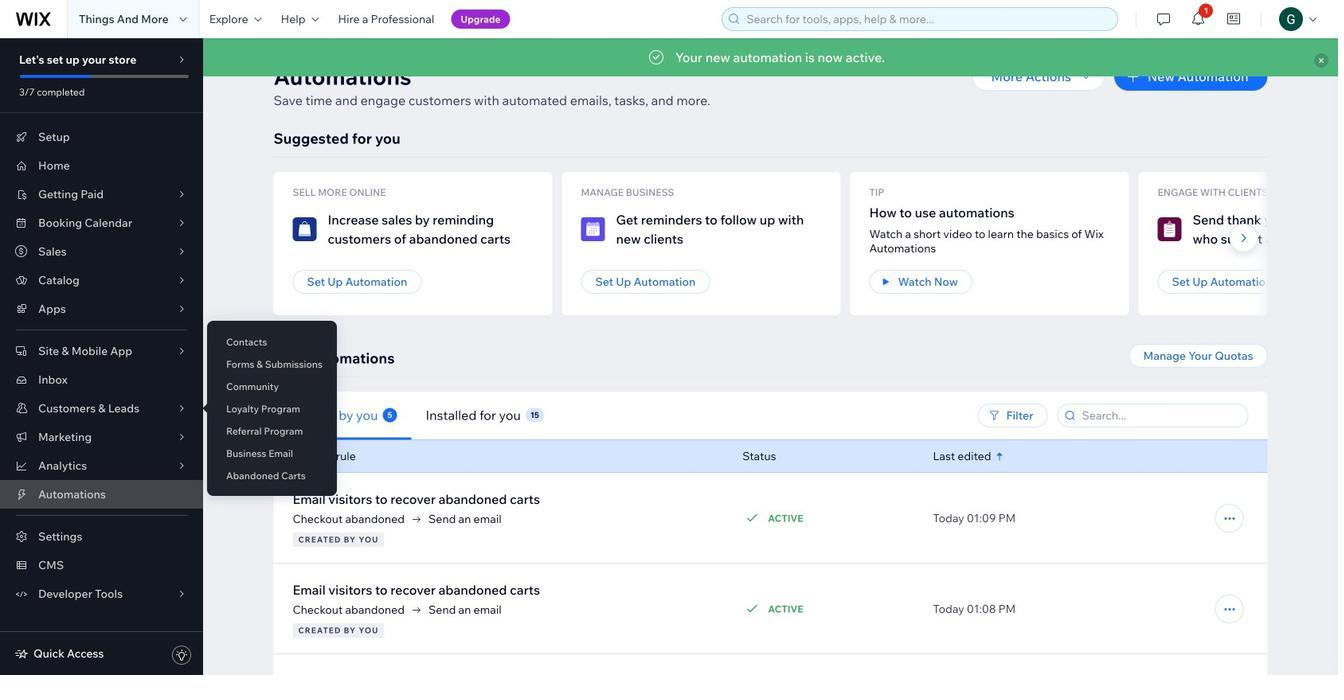 Task type: vqa. For each thing, say whether or not it's contained in the screenshot.
left category icon
yes



Task type: describe. For each thing, give the bounding box(es) containing it.
2 category image from the left
[[1158, 218, 1182, 241]]

Search... field
[[1078, 405, 1243, 427]]

1 category image from the left
[[581, 218, 605, 241]]



Task type: locate. For each thing, give the bounding box(es) containing it.
alert
[[203, 38, 1339, 76]]

list
[[274, 172, 1339, 316]]

category image
[[581, 218, 605, 241], [1158, 218, 1182, 241]]

0 horizontal spatial category image
[[581, 218, 605, 241]]

1 horizontal spatial category image
[[1158, 218, 1182, 241]]

sidebar element
[[0, 38, 203, 676]]

category image
[[293, 218, 317, 241]]

tab list
[[274, 392, 779, 440]]

Search for tools, apps, help & more... field
[[742, 8, 1113, 30]]



